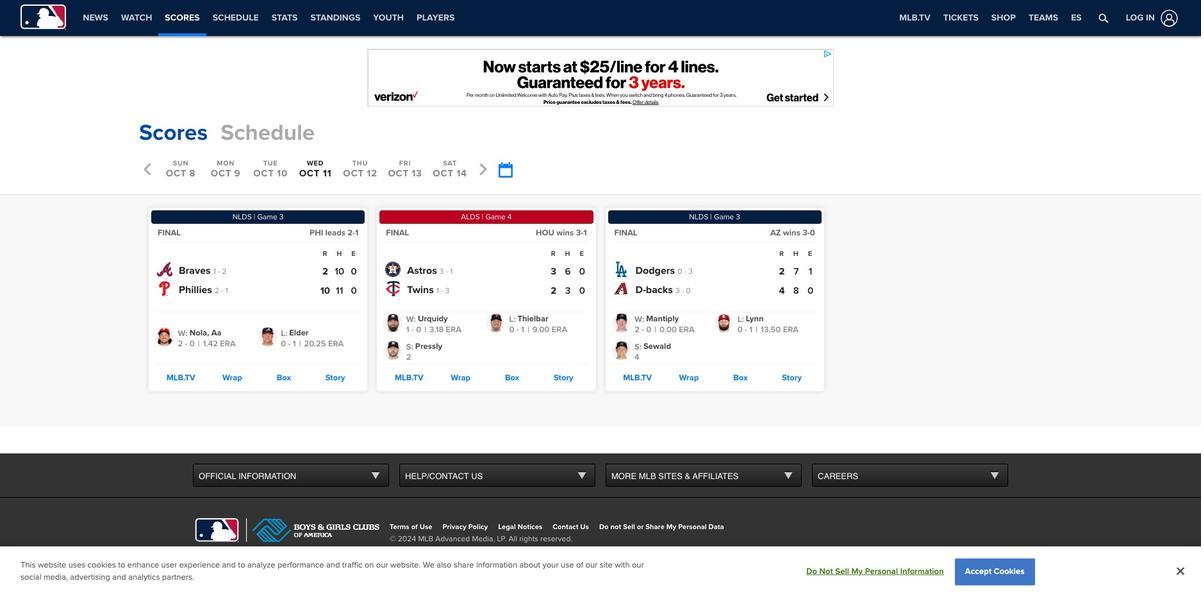 Task type: locate. For each thing, give the bounding box(es) containing it.
h up 6
[[565, 249, 570, 258]]

0 horizontal spatial final
[[158, 228, 181, 238]]

careers button
[[813, 464, 1008, 487]]

- right backs
[[682, 286, 684, 295]]

0 horizontal spatial wins
[[557, 228, 574, 238]]

: inside w : mantiply 2 - 0 | 0.00 era
[[643, 314, 645, 324]]

- inside "l : elder 0 - 1 | 20.25 era"
[[288, 338, 291, 349]]

1 nlds game 3 element from the left
[[151, 210, 365, 224]]

w inside 'w : nola, aa 2 - 0 | 1.42 era'
[[178, 328, 186, 338]]

: left "sewald"
[[640, 342, 642, 352]]

0 right elder icon
[[281, 338, 286, 349]]

2 right "nola, aa" icon
[[178, 338, 183, 349]]

e for braves
[[352, 249, 356, 258]]

wins right hou
[[557, 228, 574, 238]]

2 horizontal spatial l
[[738, 314, 742, 324]]

2 h from the left
[[565, 249, 570, 258]]

teams
[[1029, 12, 1059, 23]]

| inside w : mantiply 2 - 0 | 0.00 era
[[655, 325, 657, 335]]

tertiary navigation element
[[894, 0, 1089, 36]]

0 vertical spatial 8
[[190, 167, 196, 179]]

1 vertical spatial 11
[[336, 285, 343, 296]]

1 horizontal spatial sell
[[836, 566, 850, 576]]

era right the 3.18
[[446, 325, 462, 335]]

w left nola, at the bottom of the page
[[178, 328, 186, 338]]

wins right az on the right of the page
[[784, 228, 801, 238]]

az
[[771, 228, 781, 238]]

oct left 12
[[343, 167, 364, 179]]

1 horizontal spatial our
[[586, 560, 598, 570]]

6 oct from the left
[[388, 167, 409, 179]]

1 horizontal spatial and
[[222, 560, 236, 570]]

s inside s : pressly 2
[[406, 342, 411, 352]]

- right urquidy icon
[[412, 325, 414, 335]]

box down elder icon
[[277, 372, 291, 383]]

2 game from the left
[[486, 212, 506, 222]]

mlb for connect with mlb
[[261, 564, 278, 575]]

and down cookies
[[112, 572, 126, 583]]

1 e from the left
[[352, 249, 356, 258]]

1 inside the phillies 2 - 1
[[226, 286, 228, 295]]

0 horizontal spatial nlds game 3 element
[[151, 210, 365, 224]]

| inside alds game 4 element
[[482, 212, 484, 222]]

game for astros
[[486, 212, 506, 222]]

mlb.tv down "nola, aa" icon
[[167, 372, 195, 383]]

era inside w : urquidy 1 - 0 | 3.18 era
[[446, 325, 462, 335]]

our right site
[[632, 560, 644, 570]]

1 horizontal spatial wins
[[784, 228, 801, 238]]

final up braves icon
[[158, 228, 181, 238]]

2 s from the left
[[635, 342, 640, 352]]

5 oct from the left
[[343, 167, 364, 179]]

partners.
[[162, 572, 194, 583]]

: for sewald
[[640, 342, 642, 352]]

1 horizontal spatial r
[[551, 249, 556, 258]]

nlds game 3 element
[[151, 210, 365, 224], [608, 210, 822, 224]]

1 vertical spatial do
[[807, 566, 818, 576]]

0 horizontal spatial 4
[[508, 212, 512, 222]]

1 wins from the left
[[557, 228, 574, 238]]

©
[[390, 534, 396, 544]]

to left analyze
[[238, 560, 245, 570]]

1 vertical spatial mlb
[[418, 534, 434, 544]]

advanced
[[436, 534, 470, 544]]

mon oct 9
[[211, 159, 241, 179]]

mlb.tv down s : pressly 2
[[395, 372, 424, 383]]

3 e from the left
[[809, 249, 813, 258]]

e for astros
[[580, 249, 584, 258]]

l inside l : lynn 0 - 1 | 13.50 era
[[738, 314, 742, 324]]

connect
[[193, 564, 235, 575]]

oct inside thu oct 12
[[343, 167, 364, 179]]

1 horizontal spatial final
[[386, 228, 409, 238]]

11 inside the wed oct 11
[[323, 167, 332, 179]]

1 horizontal spatial 10
[[320, 285, 330, 296]]

box for 2
[[277, 372, 291, 383]]

thu
[[353, 159, 368, 167]]

0 vertical spatial 10
[[277, 167, 288, 179]]

mlb.tv inside tertiary navigation element
[[900, 12, 931, 23]]

box down thielbar image
[[505, 372, 520, 383]]

0 down nola, at the bottom of the page
[[190, 338, 195, 349]]

privacy policy link
[[443, 522, 488, 531]]

our left site
[[586, 560, 598, 570]]

thu oct 12
[[343, 159, 378, 179]]

0 horizontal spatial 3-
[[576, 228, 584, 238]]

: for elder
[[285, 328, 287, 338]]

schedule up tue
[[221, 119, 315, 146]]

e
[[352, 249, 356, 258], [580, 249, 584, 258], [809, 249, 813, 258]]

d backs image
[[614, 281, 629, 296]]

1 vertical spatial advertisement region
[[870, 117, 1063, 149]]

of left use
[[412, 522, 418, 531]]

1 horizontal spatial to
[[238, 560, 245, 570]]

- right astros
[[446, 266, 448, 276]]

oct inside sat oct 14
[[433, 167, 454, 179]]

0 vertical spatial my
[[667, 522, 677, 531]]

era for w : mantiply 2 - 0 | 0.00 era
[[679, 325, 695, 335]]

oct right '9'
[[253, 167, 274, 179]]

2 oct from the left
[[211, 167, 232, 179]]

with right "connect"
[[237, 564, 259, 575]]

accept cookies button
[[955, 558, 1036, 585]]

final
[[158, 228, 181, 238], [386, 228, 409, 238], [615, 228, 638, 238]]

of right "use"
[[577, 560, 584, 570]]

my right share
[[667, 522, 677, 531]]

w right urquidy icon
[[406, 314, 414, 324]]

0 vertical spatial sell
[[623, 522, 635, 531]]

oct for oct 13
[[388, 167, 409, 179]]

1 horizontal spatial w
[[406, 314, 414, 324]]

: inside s : pressly 2
[[411, 342, 414, 352]]

0 horizontal spatial s
[[406, 342, 411, 352]]

| inside w : urquidy 1 - 0 | 3.18 era
[[425, 325, 427, 335]]

0 right lynn icon
[[738, 325, 743, 335]]

2 wins from the left
[[784, 228, 801, 238]]

help/contact us
[[405, 471, 483, 481]]

1 vertical spatial my
[[852, 566, 863, 576]]

s for twins
[[406, 342, 411, 352]]

mlb.tv for dodgers
[[623, 372, 652, 383]]

0 vertical spatial mlb
[[639, 471, 656, 481]]

official
[[199, 471, 236, 481]]

nlds up dodgers 0 - 3
[[690, 212, 709, 222]]

0 vertical spatial personal
[[679, 522, 707, 531]]

sell left or
[[623, 522, 635, 531]]

1 horizontal spatial 3-
[[803, 228, 810, 238]]

my right not
[[852, 566, 863, 576]]

era inside l : lynn 0 - 1 | 13.50 era
[[784, 325, 799, 335]]

w for phillies
[[178, 328, 186, 338]]

0 horizontal spatial wrap
[[223, 372, 242, 383]]

mantiply
[[647, 314, 679, 324]]

2 horizontal spatial r
[[780, 249, 784, 258]]

oct for oct 14
[[433, 167, 454, 179]]

- right the twins
[[441, 286, 444, 295]]

mlb down use
[[418, 534, 434, 544]]

privacy alert dialog
[[0, 546, 1202, 599]]

s right sewald image
[[635, 342, 640, 352]]

nlds
[[233, 212, 252, 222], [690, 212, 709, 222]]

mlb left "sites"
[[639, 471, 656, 481]]

terms
[[390, 522, 410, 531]]

2 horizontal spatial game
[[714, 212, 735, 222]]

1 horizontal spatial nlds | game 3
[[690, 212, 741, 222]]

era inside l : thielbar 0 - 1 | 9.00 era
[[552, 325, 568, 335]]

1 nlds | game 3 from the left
[[233, 212, 284, 222]]

2 box from the left
[[505, 372, 520, 383]]

2 nlds from the left
[[690, 212, 709, 222]]

w for twins
[[406, 314, 414, 324]]

stats link
[[265, 0, 304, 36]]

phillies 2 - 1
[[179, 283, 228, 296]]

do inside button
[[807, 566, 818, 576]]

information
[[901, 566, 944, 576]]

1 inside w : urquidy 1 - 0 | 3.18 era
[[406, 325, 410, 335]]

oct for oct 9
[[211, 167, 232, 179]]

1 horizontal spatial nlds game 3 element
[[608, 210, 822, 224]]

more
[[612, 471, 637, 481]]

share
[[454, 560, 474, 570]]

: inside "l : elder 0 - 1 | 20.25 era"
[[285, 328, 287, 338]]

3 inside d-backs 3 - 0
[[676, 286, 680, 295]]

or
[[637, 522, 644, 531]]

- up d-backs 3 - 0
[[685, 266, 687, 276]]

pressly image
[[384, 341, 402, 360]]

nlds | game 3 for braves
[[233, 212, 284, 222]]

sell inside button
[[836, 566, 850, 576]]

1 horizontal spatial l
[[509, 314, 514, 324]]

- inside d-backs 3 - 0
[[682, 286, 684, 295]]

1 oct from the left
[[166, 167, 187, 179]]

4 for s : sewald 4
[[635, 352, 640, 362]]

sell for my
[[836, 566, 850, 576]]

2 horizontal spatial mlb
[[639, 471, 656, 481]]

1 horizontal spatial do
[[807, 566, 818, 576]]

: inside 'w : nola, aa 2 - 0 | 1.42 era'
[[186, 328, 188, 338]]

wrap for 2
[[223, 372, 242, 383]]

0 vertical spatial do
[[600, 522, 609, 531]]

watch link
[[115, 0, 159, 36]]

0
[[810, 228, 816, 238], [351, 266, 357, 277], [580, 266, 586, 277], [678, 266, 683, 276], [351, 285, 357, 296], [580, 285, 586, 296], [808, 285, 814, 296], [686, 286, 691, 295], [416, 325, 422, 335], [509, 325, 515, 335], [647, 325, 652, 335], [738, 325, 743, 335], [190, 338, 195, 349], [281, 338, 286, 349]]

l left lynn
[[738, 314, 742, 324]]

h up 7 at right top
[[794, 249, 799, 258]]

2 vertical spatial 10
[[320, 285, 330, 296]]

2 nlds | game 3 from the left
[[690, 212, 741, 222]]

- up the phillies 2 - 1
[[218, 266, 220, 276]]

1 right braves on the top left
[[213, 266, 216, 276]]

10 up 10 11
[[335, 266, 345, 277]]

0 inside w : urquidy 1 - 0 | 3.18 era
[[416, 325, 422, 335]]

schedule
[[213, 12, 259, 23], [221, 119, 315, 146]]

our
[[376, 560, 388, 570], [586, 560, 598, 570], [632, 560, 644, 570]]

2 nlds game 3 element from the left
[[608, 210, 822, 224]]

h down leads
[[337, 249, 342, 258]]

w inside w : urquidy 1 - 0 | 3.18 era
[[406, 314, 414, 324]]

1 secondary navigation element from the left
[[76, 0, 461, 36]]

wrap link
[[212, 367, 253, 388], [212, 367, 253, 388], [440, 367, 482, 388], [440, 367, 482, 388], [669, 367, 710, 388], [669, 367, 710, 388]]

2024
[[398, 534, 416, 544]]

2 horizontal spatial wrap
[[680, 372, 699, 383]]

1 horizontal spatial e
[[580, 249, 584, 258]]

era right 20.25
[[328, 338, 344, 349]]

: left "pressly"
[[411, 342, 414, 352]]

era for w : urquidy 1 - 0 | 3.18 era
[[446, 325, 462, 335]]

4 right sewald image
[[635, 352, 640, 362]]

mlb.tv link
[[894, 0, 937, 36], [160, 367, 202, 388], [160, 367, 202, 388], [389, 367, 430, 388], [389, 367, 430, 388], [617, 367, 659, 388], [617, 367, 659, 388]]

: inside l : lynn 0 - 1 | 13.50 era
[[742, 314, 744, 324]]

1 down elder
[[293, 338, 296, 349]]

twins image
[[386, 281, 401, 296]]

1 horizontal spatial 4
[[635, 352, 640, 362]]

1 vertical spatial 10
[[335, 266, 345, 277]]

0 horizontal spatial l
[[281, 328, 285, 338]]

: left elder
[[285, 328, 287, 338]]

personal left information
[[866, 566, 899, 576]]

0 vertical spatial advertisement region
[[367, 49, 834, 106]]

1 story from the left
[[326, 372, 345, 383]]

1 horizontal spatial with
[[615, 560, 630, 570]]

&
[[685, 471, 691, 481]]

wrap for backs
[[680, 372, 699, 383]]

0 horizontal spatial to
[[118, 560, 125, 570]]

s inside s : sewald 4
[[635, 342, 640, 352]]

secondary navigation element
[[76, 0, 461, 36], [461, 0, 569, 36]]

2 horizontal spatial box
[[734, 372, 748, 383]]

schedule link left stats on the left of the page
[[206, 0, 265, 36]]

story for 2
[[326, 372, 345, 383]]

es
[[1072, 12, 1082, 23]]

nlds game 3 element down '9'
[[151, 210, 365, 224]]

2 horizontal spatial 10
[[335, 266, 345, 277]]

1 game from the left
[[257, 212, 278, 222]]

0 down mantiply on the bottom of the page
[[647, 325, 652, 335]]

1 s from the left
[[406, 342, 411, 352]]

1 horizontal spatial nlds
[[690, 212, 709, 222]]

3 story from the left
[[783, 372, 802, 383]]

tue oct 10
[[253, 159, 288, 179]]

: for urquidy
[[414, 314, 416, 324]]

7 oct from the left
[[433, 167, 454, 179]]

story down l : lynn 0 - 1 | 13.50 era
[[783, 372, 802, 383]]

oct inside the fri oct 13
[[388, 167, 409, 179]]

0 vertical spatial schedule link
[[206, 0, 265, 36]]

0 horizontal spatial r
[[323, 249, 327, 258]]

oct inside the mon oct 9
[[211, 167, 232, 179]]

oct left the mon oct 9
[[166, 167, 187, 179]]

wins for dodgers
[[784, 228, 801, 238]]

0 vertical spatial scores
[[165, 12, 200, 23]]

hou wins 3-1
[[536, 228, 587, 238]]

1 box from the left
[[277, 372, 291, 383]]

2 story from the left
[[554, 372, 574, 383]]

2 r from the left
[[551, 249, 556, 258]]

4 oct from the left
[[299, 167, 320, 179]]

0 horizontal spatial game
[[257, 212, 278, 222]]

3- right az on the right of the page
[[803, 228, 810, 238]]

1 down lynn
[[750, 325, 753, 335]]

1 horizontal spatial of
[[577, 560, 584, 570]]

: inside w : urquidy 1 - 0 | 3.18 era
[[414, 314, 416, 324]]

1 r from the left
[[323, 249, 327, 258]]

h
[[337, 249, 342, 258], [565, 249, 570, 258], [794, 249, 799, 258]]

2 left 7 at right top
[[779, 266, 785, 277]]

- inside twins 1 - 3
[[441, 286, 444, 295]]

schedule link up tue
[[221, 119, 315, 146]]

1 horizontal spatial personal
[[866, 566, 899, 576]]

: left mantiply on the bottom of the page
[[643, 314, 645, 324]]

s right pressly icon
[[406, 342, 411, 352]]

nlds game 3 element up az on the right of the page
[[608, 210, 822, 224]]

: left 'thielbar'
[[514, 314, 516, 324]]

scores
[[165, 12, 200, 23], [139, 119, 208, 146]]

era right 13.50
[[784, 325, 799, 335]]

mlb.tv for braves
[[167, 372, 195, 383]]

0 horizontal spatial w
[[178, 328, 186, 338]]

4 inside s : sewald 4
[[635, 352, 640, 362]]

data
[[709, 522, 725, 531]]

era inside w : mantiply 2 - 0 | 0.00 era
[[679, 325, 695, 335]]

1 to from the left
[[118, 560, 125, 570]]

: inside l : thielbar 0 - 1 | 9.00 era
[[514, 314, 516, 324]]

braves
[[179, 264, 211, 277]]

4 up l : lynn 0 - 1 | 13.50 era
[[780, 285, 785, 296]]

0 horizontal spatial story
[[326, 372, 345, 383]]

and right experience
[[222, 560, 236, 570]]

help/contact
[[405, 471, 469, 481]]

- up "sewald"
[[642, 325, 645, 335]]

backs
[[646, 283, 673, 296]]

0 horizontal spatial box
[[277, 372, 291, 383]]

3- for dodgers
[[803, 228, 810, 238]]

- inside dodgers 0 - 3
[[685, 266, 687, 276]]

oct inside the wed oct 11
[[299, 167, 320, 179]]

1 h from the left
[[337, 249, 342, 258]]

0 horizontal spatial 11
[[323, 167, 332, 179]]

0 horizontal spatial mlb
[[261, 564, 278, 575]]

my
[[667, 522, 677, 531], [852, 566, 863, 576]]

w inside w : mantiply 2 - 0 | 0.00 era
[[635, 314, 643, 324]]

2 vertical spatial mlb
[[261, 564, 278, 575]]

use
[[420, 522, 433, 531]]

1 horizontal spatial 8
[[794, 285, 800, 296]]

| inside 'w : nola, aa 2 - 0 | 1.42 era'
[[198, 338, 200, 349]]

oct inside tue oct 10
[[253, 167, 274, 179]]

0 horizontal spatial 8
[[190, 167, 196, 179]]

l inside l : thielbar 0 - 1 | 9.00 era
[[509, 314, 514, 324]]

2 wrap from the left
[[451, 372, 471, 383]]

l right thielbar image
[[509, 314, 514, 324]]

0 horizontal spatial personal
[[679, 522, 707, 531]]

0 vertical spatial schedule
[[213, 12, 259, 23]]

0 vertical spatial scores link
[[159, 0, 206, 33]]

2 e from the left
[[580, 249, 584, 258]]

1 nlds from the left
[[233, 212, 252, 222]]

4 right 'alds'
[[508, 212, 512, 222]]

with inside this website uses cookies to enhance user experience and to analyze performance and traffic on our website. we also share information about your use of our site with our social media, advertising and analytics partners.
[[615, 560, 630, 570]]

era for l : thielbar 0 - 1 | 9.00 era
[[552, 325, 568, 335]]

0 horizontal spatial 10
[[277, 167, 288, 179]]

0 vertical spatial 11
[[323, 167, 332, 179]]

website
[[38, 560, 66, 570]]

fri
[[399, 159, 411, 167]]

11
[[323, 167, 332, 179], [336, 285, 343, 296]]

traffic
[[342, 560, 363, 570]]

schedule link
[[206, 0, 265, 36], [221, 119, 315, 146]]

2 horizontal spatial final
[[615, 228, 638, 238]]

hou
[[536, 228, 555, 238]]

wins for astros
[[557, 228, 574, 238]]

2 3- from the left
[[803, 228, 810, 238]]

3 final from the left
[[615, 228, 638, 238]]

- down 'thielbar'
[[517, 325, 519, 335]]

0 horizontal spatial e
[[352, 249, 356, 258]]

game
[[257, 212, 278, 222], [486, 212, 506, 222], [714, 212, 735, 222]]

personal left the data
[[679, 522, 707, 531]]

3 oct from the left
[[253, 167, 274, 179]]

: left lynn
[[742, 314, 744, 324]]

nlds game 3 element for braves
[[151, 210, 365, 224]]

sat
[[443, 159, 457, 167]]

major league baseball image
[[21, 4, 66, 30]]

sat oct 14
[[433, 159, 467, 179]]

mlb inside "button"
[[639, 471, 656, 481]]

social
[[21, 572, 41, 583]]

players
[[417, 12, 455, 23]]

era inside "l : elder 0 - 1 | 20.25 era"
[[328, 338, 344, 349]]

r for astros
[[551, 249, 556, 258]]

l
[[509, 314, 514, 324], [738, 314, 742, 324], [281, 328, 285, 338]]

to right cookies
[[118, 560, 125, 570]]

wed oct 11
[[299, 159, 332, 179]]

0 right thielbar image
[[509, 325, 515, 335]]

1 inside l : lynn 0 - 1 | 13.50 era
[[750, 325, 753, 335]]

2 horizontal spatial w
[[635, 314, 643, 324]]

era for l : elder 0 - 1 | 20.25 era
[[328, 338, 344, 349]]

1 vertical spatial sell
[[836, 566, 850, 576]]

1 final from the left
[[158, 228, 181, 238]]

on
[[365, 560, 374, 570]]

nlds for braves
[[233, 212, 252, 222]]

0 down "az wins 3-0"
[[808, 285, 814, 296]]

1 horizontal spatial story
[[554, 372, 574, 383]]

and
[[222, 560, 236, 570], [326, 560, 340, 570], [112, 572, 126, 583]]

2 our from the left
[[586, 560, 598, 570]]

11 left twins 'image'
[[336, 285, 343, 296]]

with right site
[[615, 560, 630, 570]]

2 horizontal spatial our
[[632, 560, 644, 570]]

1 horizontal spatial box
[[505, 372, 520, 383]]

| inside l : thielbar 0 - 1 | 9.00 era
[[528, 325, 530, 335]]

l inside "l : elder 0 - 1 | 20.25 era"
[[281, 328, 285, 338]]

2 final from the left
[[386, 228, 409, 238]]

scores right watch
[[165, 12, 200, 23]]

scores up sun
[[139, 119, 208, 146]]

news
[[83, 12, 108, 23]]

0 horizontal spatial nlds | game 3
[[233, 212, 284, 222]]

h for dodgers
[[794, 249, 799, 258]]

1 horizontal spatial advertisement region
[[870, 117, 1063, 149]]

website.
[[391, 560, 421, 570]]

7
[[794, 266, 799, 277]]

1 horizontal spatial s
[[635, 342, 640, 352]]

1 down 'thielbar'
[[521, 325, 525, 335]]

phillies image
[[157, 281, 173, 296]]

3- right hou
[[576, 228, 584, 238]]

w for d-backs
[[635, 314, 643, 324]]

3 r from the left
[[780, 249, 784, 258]]

2 inside 'w : nola, aa 2 - 0 | 1.42 era'
[[178, 338, 183, 349]]

1 horizontal spatial 11
[[336, 285, 343, 296]]

r for dodgers
[[780, 249, 784, 258]]

legal notices
[[498, 522, 543, 531]]

mlb.tv for astros
[[395, 372, 424, 383]]

d-backs 3 - 0
[[636, 283, 691, 296]]

3
[[280, 212, 284, 222], [736, 212, 741, 222], [551, 266, 557, 277], [440, 266, 444, 276], [689, 266, 693, 276], [565, 285, 571, 296], [446, 286, 450, 295], [676, 286, 680, 295]]

1 right urquidy icon
[[406, 325, 410, 335]]

astros
[[407, 264, 437, 277]]

1 horizontal spatial wrap
[[451, 372, 471, 383]]

oct left 13
[[388, 167, 409, 179]]

0 horizontal spatial do
[[600, 522, 609, 531]]

r down 'hou wins 3-1' on the left of the page
[[551, 249, 556, 258]]

nlds | game 3
[[233, 212, 284, 222], [690, 212, 741, 222]]

14
[[457, 167, 467, 179]]

final up dodgers image
[[615, 228, 638, 238]]

cookies
[[995, 566, 1025, 576]]

1 3- from the left
[[576, 228, 584, 238]]

box for 1
[[505, 372, 520, 383]]

1 wrap from the left
[[223, 372, 242, 383]]

e down '2-'
[[352, 249, 356, 258]]

3 inside astros 3 - 1
[[440, 266, 444, 276]]

era right 0.00
[[679, 325, 695, 335]]

3 box from the left
[[734, 372, 748, 383]]

3 our from the left
[[632, 560, 644, 570]]

11 left thu oct 12
[[323, 167, 332, 179]]

sewald
[[644, 341, 671, 351]]

0 horizontal spatial our
[[376, 560, 388, 570]]

era inside 'w : nola, aa 2 - 0 | 1.42 era'
[[220, 338, 236, 349]]

- right "nola, aa" icon
[[185, 338, 188, 349]]

- inside l : thielbar 0 - 1 | 9.00 era
[[517, 325, 519, 335]]

0 horizontal spatial h
[[337, 249, 342, 258]]

2 horizontal spatial e
[[809, 249, 813, 258]]

h for braves
[[337, 249, 342, 258]]

all
[[509, 534, 518, 544]]

1 horizontal spatial game
[[486, 212, 506, 222]]

: left urquidy
[[414, 314, 416, 324]]

3.18
[[430, 325, 444, 335]]

oct inside sun oct 8
[[166, 167, 187, 179]]

dodgers image
[[614, 261, 629, 277]]

0 inside d-backs 3 - 0
[[686, 286, 691, 295]]

s for d-
[[635, 342, 640, 352]]

log
[[1127, 12, 1144, 23]]

do not sell my personal information button
[[807, 559, 944, 584]]

pressly
[[415, 341, 443, 351]]

shop link
[[986, 0, 1023, 36]]

1 vertical spatial personal
[[866, 566, 899, 576]]

3 h from the left
[[794, 249, 799, 258]]

10 left the wed oct 11
[[277, 167, 288, 179]]

2 horizontal spatial h
[[794, 249, 799, 258]]

10 for 10
[[335, 266, 345, 277]]

0 horizontal spatial of
[[412, 522, 418, 531]]

fri oct 13
[[388, 159, 422, 179]]

0 down '2-'
[[351, 266, 357, 277]]

2 horizontal spatial story
[[783, 372, 802, 383]]

3 game from the left
[[714, 212, 735, 222]]

1 our from the left
[[376, 560, 388, 570]]

2 inside w : mantiply 2 - 0 | 0.00 era
[[635, 325, 640, 335]]

0 inside dodgers 0 - 3
[[678, 266, 683, 276]]

box down lynn icon
[[734, 372, 748, 383]]

1 horizontal spatial h
[[565, 249, 570, 258]]

wrap
[[223, 372, 242, 383], [451, 372, 471, 383], [680, 372, 699, 383]]

era for l : lynn 0 - 1 | 13.50 era
[[784, 325, 799, 335]]

advertising
[[70, 572, 110, 583]]

0 right 6
[[580, 266, 586, 277]]

official information
[[199, 471, 296, 481]]

: inside s : sewald 4
[[640, 342, 642, 352]]

- down lynn
[[745, 325, 748, 335]]

None text field
[[498, 162, 515, 179]]

advertisement region
[[367, 49, 834, 106], [870, 117, 1063, 149]]

braves 1 - 2
[[179, 264, 227, 277]]

3 wrap from the left
[[680, 372, 699, 383]]

story for backs
[[783, 372, 802, 383]]

8 inside sun oct 8
[[190, 167, 196, 179]]



Task type: vqa. For each thing, say whether or not it's contained in the screenshot.
2nd the NLDS from the right
yes



Task type: describe. For each thing, give the bounding box(es) containing it.
more mlb sites & affiliates
[[612, 471, 739, 481]]

oct for oct 12
[[343, 167, 364, 179]]

1.42
[[203, 338, 218, 349]]

wrap for 1
[[451, 372, 471, 383]]

- inside the phillies 2 - 1
[[221, 286, 224, 295]]

lp.
[[497, 534, 507, 544]]

media,
[[44, 572, 68, 583]]

oct for oct 8
[[166, 167, 187, 179]]

2 inside the phillies 2 - 1
[[215, 286, 219, 295]]

sites
[[659, 471, 683, 481]]

final for dodgers
[[615, 228, 638, 238]]

1 inside braves 1 - 2
[[213, 266, 216, 276]]

1 vertical spatial scores
[[139, 119, 208, 146]]

4 for alds | game 4
[[508, 212, 512, 222]]

phi
[[310, 228, 323, 238]]

1 right hou
[[584, 228, 587, 238]]

contact us link
[[553, 522, 589, 531]]

top navigation menu bar
[[0, 0, 1202, 36]]

0 inside w : mantiply 2 - 0 | 0.00 era
[[647, 325, 652, 335]]

urquidy
[[418, 314, 448, 324]]

1 inside "l : elder 0 - 1 | 20.25 era"
[[293, 338, 296, 349]]

legal notices link
[[498, 522, 543, 531]]

players link
[[410, 0, 461, 36]]

contact
[[553, 522, 579, 531]]

of inside this website uses cookies to enhance user experience and to analyze performance and traffic on our website. we also share information about your use of our site with our social media, advertising and analytics partners.
[[577, 560, 584, 570]]

analyze
[[248, 560, 275, 570]]

- inside braves 1 - 2
[[218, 266, 220, 276]]

alds game 4 element
[[380, 210, 594, 224]]

uses
[[68, 560, 85, 570]]

game for dodgers
[[714, 212, 735, 222]]

game for braves
[[257, 212, 278, 222]]

l for 1
[[509, 314, 514, 324]]

alds
[[461, 212, 480, 222]]

- inside l : lynn 0 - 1 | 13.50 era
[[745, 325, 748, 335]]

nlds for dodgers
[[690, 212, 709, 222]]

1 inside l : thielbar 0 - 1 | 9.00 era
[[521, 325, 525, 335]]

sun oct 8
[[166, 159, 196, 179]]

1 right leads
[[355, 228, 359, 238]]

this
[[21, 560, 36, 570]]

- inside astros 3 - 1
[[446, 266, 448, 276]]

mon
[[217, 159, 235, 167]]

log in button
[[1111, 7, 1181, 29]]

alds | game 4
[[461, 212, 512, 222]]

elder image
[[258, 327, 277, 346]]

astros 3 - 1
[[407, 264, 453, 277]]

secondary navigation element containing news
[[76, 0, 461, 36]]

astros image
[[386, 261, 401, 277]]

stats
[[272, 12, 298, 23]]

1 right 7 at right top
[[809, 266, 813, 277]]

2 up 10 11
[[323, 266, 328, 277]]

0 horizontal spatial with
[[237, 564, 259, 575]]

1 vertical spatial scores link
[[139, 119, 208, 146]]

news link
[[76, 0, 115, 36]]

information
[[238, 471, 296, 481]]

final for astros
[[386, 228, 409, 238]]

accept cookies
[[966, 566, 1025, 576]]

l : lynn 0 - 1 | 13.50 era
[[738, 314, 799, 335]]

h for astros
[[565, 249, 570, 258]]

mantiply image
[[612, 314, 631, 332]]

nola,
[[190, 327, 209, 338]]

: for thielbar
[[514, 314, 516, 324]]

share
[[646, 522, 665, 531]]

personal inside button
[[866, 566, 899, 576]]

0 inside l : lynn 0 - 1 | 13.50 era
[[738, 325, 743, 335]]

es link
[[1065, 0, 1089, 36]]

media,
[[472, 534, 495, 544]]

: for pressly
[[411, 342, 414, 352]]

mlb.com image
[[193, 518, 241, 542]]

do not sell or share my personal data
[[600, 522, 725, 531]]

wed
[[307, 159, 324, 167]]

nlds game 3 element for dodgers
[[608, 210, 822, 224]]

cookies
[[88, 560, 116, 570]]

- inside w : urquidy 1 - 0 | 3.18 era
[[412, 325, 414, 335]]

do for do not sell my personal information
[[807, 566, 818, 576]]

1 inside twins 1 - 3
[[437, 286, 439, 295]]

10 inside tue oct 10
[[277, 167, 288, 179]]

- inside w : mantiply 2 - 0 | 0.00 era
[[642, 325, 645, 335]]

this website uses cookies to enhance user experience and to analyze performance and traffic on our website. we also share information about your use of our site with our social media, advertising and analytics partners.
[[21, 560, 644, 583]]

: for lynn
[[742, 314, 744, 324]]

2 horizontal spatial and
[[326, 560, 340, 570]]

story for 1
[[554, 372, 574, 383]]

phi leads 2-1
[[310, 228, 359, 238]]

l : thielbar 0 - 1 | 9.00 era
[[509, 314, 568, 335]]

1 inside astros 3 - 1
[[450, 266, 453, 276]]

2 up l : thielbar 0 - 1 | 9.00 era
[[551, 285, 557, 296]]

0 inside l : thielbar 0 - 1 | 9.00 era
[[509, 325, 515, 335]]

lynn
[[746, 314, 764, 324]]

do for do not sell or share my personal data
[[600, 522, 609, 531]]

privacy
[[443, 522, 467, 531]]

contact us
[[553, 522, 589, 531]]

0 right az on the right of the page
[[810, 228, 816, 238]]

0 left d backs image
[[580, 285, 586, 296]]

nola, aa image
[[155, 327, 174, 346]]

your
[[543, 560, 559, 570]]

connect with mlb
[[193, 564, 278, 575]]

: for nola,
[[186, 328, 188, 338]]

help/contact us button
[[400, 464, 595, 487]]

0 inside "l : elder 0 - 1 | 20.25 era"
[[281, 338, 286, 349]]

nlds | game 3 for dodgers
[[690, 212, 741, 222]]

standings link
[[304, 0, 367, 36]]

9.00
[[533, 325, 550, 335]]

az wins 3-0
[[771, 228, 816, 238]]

legal
[[498, 522, 516, 531]]

- inside 'w : nola, aa 2 - 0 | 1.42 era'
[[185, 338, 188, 349]]

sun
[[173, 159, 189, 167]]

0 right 10 11
[[351, 285, 357, 296]]

oct for oct 11
[[299, 167, 320, 179]]

2 inside s : pressly 2
[[406, 352, 411, 362]]

analytics
[[128, 572, 160, 583]]

3 inside twins 1 - 3
[[446, 286, 450, 295]]

thielbar image
[[487, 314, 505, 332]]

l : elder 0 - 1 | 20.25 era
[[281, 327, 344, 349]]

0 inside 'w : nola, aa 2 - 0 | 1.42 era'
[[190, 338, 195, 349]]

youth link
[[367, 0, 410, 36]]

braves image
[[157, 261, 173, 277]]

box for backs
[[734, 372, 748, 383]]

: for mantiply
[[643, 314, 645, 324]]

3 inside dodgers 0 - 3
[[689, 266, 693, 276]]

0 vertical spatial of
[[412, 522, 418, 531]]

us
[[472, 471, 483, 481]]

oct for oct 10
[[253, 167, 274, 179]]

1 vertical spatial schedule link
[[221, 119, 315, 146]]

schedule inside top navigation menu bar
[[213, 12, 259, 23]]

1 vertical spatial schedule
[[221, 119, 315, 146]]

© 2024 mlb advanced media, lp. all rights reserved.
[[390, 534, 573, 544]]

final for braves
[[158, 228, 181, 238]]

| inside "l : elder 0 - 1 | 20.25 era"
[[299, 338, 301, 349]]

boys and girls club of america image
[[246, 518, 380, 542]]

do not sell or share my personal data link
[[600, 522, 725, 531]]

not
[[820, 566, 834, 576]]

sell for or
[[623, 522, 635, 531]]

performance
[[278, 560, 324, 570]]

10 11
[[320, 285, 343, 296]]

thielbar
[[518, 314, 549, 324]]

mlb for © 2024 mlb advanced media, lp. all rights reserved.
[[418, 534, 434, 544]]

scores link inside top navigation menu bar
[[159, 0, 206, 33]]

l for 2
[[281, 328, 285, 338]]

my inside button
[[852, 566, 863, 576]]

w : nola, aa 2 - 0 | 1.42 era
[[178, 327, 236, 349]]

13
[[412, 167, 422, 179]]

2 inside braves 1 - 2
[[222, 266, 227, 276]]

urquidy image
[[384, 314, 402, 332]]

2 secondary navigation element from the left
[[461, 0, 569, 36]]

twins 1 - 3
[[407, 283, 450, 296]]

e for dodgers
[[809, 249, 813, 258]]

leads
[[326, 228, 346, 238]]

teams link
[[1023, 0, 1065, 36]]

| inside l : lynn 0 - 1 | 13.50 era
[[756, 325, 758, 335]]

s : pressly 2
[[406, 341, 443, 362]]

1 vertical spatial 8
[[794, 285, 800, 296]]

0.00
[[660, 325, 677, 335]]

scores inside top navigation menu bar
[[165, 12, 200, 23]]

r for braves
[[323, 249, 327, 258]]

l for backs
[[738, 314, 742, 324]]

policy
[[469, 522, 488, 531]]

10 for 10 11
[[320, 285, 330, 296]]

sewald image
[[612, 341, 631, 360]]

phillies
[[179, 283, 212, 296]]

0 horizontal spatial advertisement region
[[367, 49, 834, 106]]

lynn image
[[715, 314, 734, 332]]

reserved.
[[541, 534, 573, 544]]

20.25
[[304, 338, 326, 349]]

experience
[[179, 560, 220, 570]]

0 horizontal spatial and
[[112, 572, 126, 583]]

watch
[[121, 12, 152, 23]]

2 to from the left
[[238, 560, 245, 570]]

3- for astros
[[576, 228, 584, 238]]

0 horizontal spatial my
[[667, 522, 677, 531]]

2 horizontal spatial 4
[[780, 285, 785, 296]]



